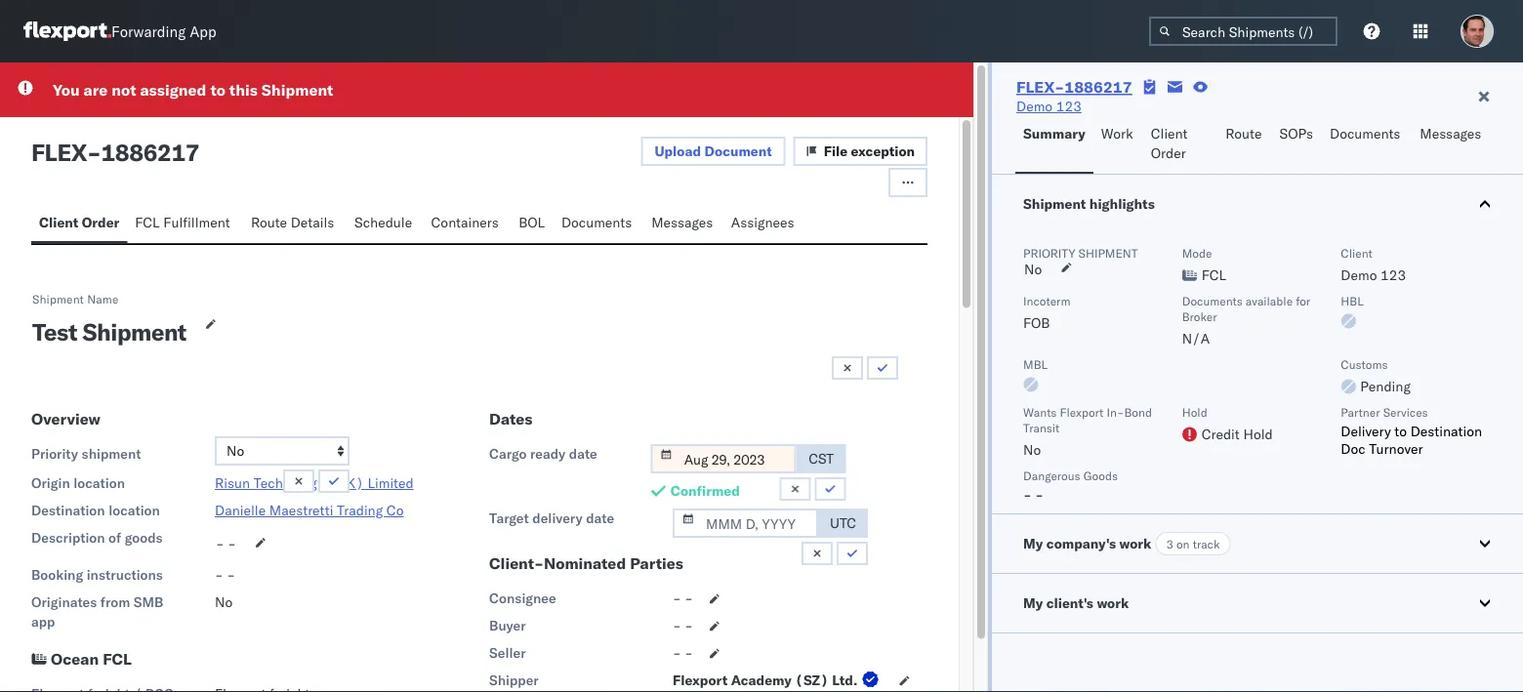 Task type: vqa. For each thing, say whether or not it's contained in the screenshot.
the right Destination
yes



Task type: locate. For each thing, give the bounding box(es) containing it.
work left 3 at the bottom right of the page
[[1119, 535, 1152, 552]]

0 vertical spatial work
[[1119, 535, 1152, 552]]

target
[[489, 510, 529, 527]]

1 vertical spatial my
[[1023, 595, 1043, 612]]

0 vertical spatial client
[[1151, 125, 1188, 142]]

shipment down summary button
[[1023, 195, 1086, 212]]

0 vertical spatial 123
[[1056, 98, 1082, 115]]

- - for seller
[[673, 644, 693, 662]]

containers button
[[423, 205, 511, 243]]

hold
[[1182, 405, 1207, 419], [1243, 426, 1273, 443]]

demo down "flex-" on the right of page
[[1016, 98, 1053, 115]]

client right work
[[1151, 125, 1188, 142]]

1 horizontal spatial to
[[1395, 423, 1407, 440]]

1 horizontal spatial order
[[1151, 145, 1186, 162]]

0 vertical spatial order
[[1151, 145, 1186, 162]]

destination up description
[[31, 502, 105, 519]]

0 horizontal spatial documents
[[561, 214, 632, 231]]

details
[[291, 214, 334, 231]]

1 vertical spatial date
[[586, 510, 614, 527]]

exception
[[851, 143, 915, 160]]

1 horizontal spatial client order button
[[1143, 116, 1218, 174]]

documents up the broker
[[1182, 293, 1243, 308]]

0 horizontal spatial client order
[[39, 214, 119, 231]]

0 horizontal spatial 1886217
[[101, 138, 199, 167]]

1 vertical spatial order
[[82, 214, 119, 231]]

1 horizontal spatial messages
[[1420, 125, 1482, 142]]

route details button
[[243, 205, 347, 243]]

0 vertical spatial no
[[1024, 261, 1042, 278]]

1 horizontal spatial messages button
[[1412, 116, 1492, 174]]

turnover
[[1369, 440, 1423, 457]]

1 horizontal spatial client order
[[1151, 125, 1188, 162]]

demo up hbl in the right of the page
[[1341, 267, 1377, 284]]

2 horizontal spatial client
[[1341, 246, 1373, 260]]

hold right credit
[[1243, 426, 1273, 443]]

0 vertical spatial flexport
[[1060, 405, 1104, 419]]

1 vertical spatial client order button
[[31, 205, 127, 243]]

flexport left academy
[[673, 672, 728, 689]]

client order down flex
[[39, 214, 119, 231]]

services
[[1383, 405, 1428, 419]]

1 vertical spatial work
[[1097, 595, 1129, 612]]

0 horizontal spatial client
[[39, 214, 78, 231]]

123 up customs on the bottom of page
[[1381, 267, 1406, 284]]

no right the smb on the left bottom of the page
[[215, 594, 233, 611]]

client down flex
[[39, 214, 78, 231]]

flex
[[31, 138, 87, 167]]

0 horizontal spatial hold
[[1182, 405, 1207, 419]]

client order right work button
[[1151, 125, 1188, 162]]

0 horizontal spatial messages button
[[644, 205, 723, 243]]

shipment inside button
[[1023, 195, 1086, 212]]

priority
[[1023, 246, 1075, 260], [31, 445, 78, 462]]

documents right "sops"
[[1330, 125, 1401, 142]]

ocean
[[51, 649, 99, 669]]

0 vertical spatial my
[[1023, 535, 1043, 552]]

n/a
[[1182, 330, 1210, 347]]

2 vertical spatial documents
[[1182, 293, 1243, 308]]

MMM D, YYYY text field
[[651, 444, 796, 474]]

flexport. image
[[23, 21, 111, 41]]

0 horizontal spatial flexport
[[673, 672, 728, 689]]

0 horizontal spatial route
[[251, 214, 287, 231]]

documents
[[1330, 125, 1401, 142], [561, 214, 632, 231], [1182, 293, 1243, 308]]

documents available for broker n/a
[[1182, 293, 1310, 347]]

forwarding
[[111, 22, 186, 41]]

shipment
[[262, 80, 333, 100], [1023, 195, 1086, 212], [32, 291, 84, 306], [83, 317, 186, 347]]

my left client's
[[1023, 595, 1043, 612]]

0 horizontal spatial to
[[210, 80, 225, 100]]

my left company's
[[1023, 535, 1043, 552]]

test
[[32, 317, 77, 347]]

1 horizontal spatial flexport
[[1060, 405, 1104, 419]]

0 horizontal spatial 123
[[1056, 98, 1082, 115]]

my client's work button
[[992, 574, 1523, 633]]

fcl
[[135, 214, 160, 231], [1202, 267, 1226, 284], [103, 649, 132, 669]]

1 vertical spatial 1886217
[[101, 138, 199, 167]]

1 horizontal spatial priority
[[1023, 246, 1075, 260]]

0 vertical spatial route
[[1226, 125, 1262, 142]]

danielle
[[215, 502, 266, 519]]

work
[[1119, 535, 1152, 552], [1097, 595, 1129, 612]]

schedule
[[354, 214, 412, 231]]

to up turnover
[[1395, 423, 1407, 440]]

work right client's
[[1097, 595, 1129, 612]]

0 horizontal spatial priority
[[31, 445, 78, 462]]

1 vertical spatial messages
[[651, 214, 713, 231]]

1 vertical spatial 123
[[1381, 267, 1406, 284]]

location
[[73, 475, 125, 492], [109, 502, 160, 519]]

123
[[1056, 98, 1082, 115], [1381, 267, 1406, 284]]

2 my from the top
[[1023, 595, 1043, 612]]

priority up origin
[[31, 445, 78, 462]]

1 vertical spatial no
[[1023, 441, 1041, 458]]

schedule button
[[347, 205, 423, 243]]

1 horizontal spatial destination
[[1411, 423, 1482, 440]]

shipment up origin location
[[82, 445, 141, 462]]

to inside partner services delivery to destination doc turnover
[[1395, 423, 1407, 440]]

0 horizontal spatial client order button
[[31, 205, 127, 243]]

flex-1886217 link
[[1016, 77, 1132, 97]]

0 horizontal spatial documents button
[[554, 205, 644, 243]]

fcl fulfillment
[[135, 214, 230, 231]]

2 horizontal spatial fcl
[[1202, 267, 1226, 284]]

documents button right "sops"
[[1322, 116, 1412, 174]]

shipment highlights
[[1023, 195, 1155, 212]]

- - for buyer
[[673, 617, 693, 634]]

0 vertical spatial shipment
[[1079, 246, 1138, 260]]

flexport
[[1060, 405, 1104, 419], [673, 672, 728, 689]]

2 vertical spatial client
[[1341, 246, 1373, 260]]

ready
[[530, 445, 566, 462]]

hold up credit
[[1182, 405, 1207, 419]]

limited
[[368, 475, 414, 492]]

fcl left fulfillment
[[135, 214, 160, 231]]

priority shipment down shipment highlights
[[1023, 246, 1138, 260]]

doc
[[1341, 440, 1366, 457]]

work inside 'button'
[[1097, 595, 1129, 612]]

priority up incoterm
[[1023, 246, 1075, 260]]

1 vertical spatial client order
[[39, 214, 119, 231]]

client's
[[1046, 595, 1094, 612]]

client order for leftmost client order button
[[39, 214, 119, 231]]

work button
[[1093, 116, 1143, 174]]

1 horizontal spatial documents
[[1182, 293, 1243, 308]]

123 down flex-1886217 at the top
[[1056, 98, 1082, 115]]

co
[[386, 502, 404, 519]]

Search Shipments (/) text field
[[1149, 17, 1338, 46]]

mbl
[[1023, 357, 1048, 372]]

0 vertical spatial hold
[[1182, 405, 1207, 419]]

messages button
[[1412, 116, 1492, 174], [644, 205, 723, 243]]

order down flex - 1886217
[[82, 214, 119, 231]]

goods
[[1084, 468, 1118, 483]]

risun technology (hk) limited link
[[215, 475, 414, 492]]

order right work button
[[1151, 145, 1186, 162]]

fcl inside button
[[135, 214, 160, 231]]

1886217 down assigned
[[101, 138, 199, 167]]

0 vertical spatial messages button
[[1412, 116, 1492, 174]]

client demo 123 incoterm fob
[[1023, 246, 1406, 331]]

1 vertical spatial to
[[1395, 423, 1407, 440]]

no
[[1024, 261, 1042, 278], [1023, 441, 1041, 458], [215, 594, 233, 611]]

0 horizontal spatial order
[[82, 214, 119, 231]]

client-
[[489, 554, 544, 573]]

route inside button
[[251, 214, 287, 231]]

1 vertical spatial location
[[109, 502, 160, 519]]

1 my from the top
[[1023, 535, 1043, 552]]

client-nominated parties
[[489, 554, 683, 573]]

0 horizontal spatial messages
[[651, 214, 713, 231]]

route for route details
[[251, 214, 287, 231]]

1 vertical spatial priority shipment
[[31, 445, 141, 462]]

- -
[[216, 535, 236, 552], [215, 566, 235, 583], [673, 590, 693, 607], [673, 617, 693, 634], [673, 644, 693, 662]]

1886217 up work
[[1065, 77, 1132, 97]]

0 vertical spatial date
[[569, 445, 597, 462]]

route inside button
[[1226, 125, 1262, 142]]

destination
[[1411, 423, 1482, 440], [31, 502, 105, 519]]

0 vertical spatial destination
[[1411, 423, 1482, 440]]

highlights
[[1089, 195, 1155, 212]]

0 vertical spatial location
[[73, 475, 125, 492]]

flexport left in-
[[1060, 405, 1104, 419]]

1 horizontal spatial 123
[[1381, 267, 1406, 284]]

destination down services
[[1411, 423, 1482, 440]]

route left "sops"
[[1226, 125, 1262, 142]]

1886217
[[1065, 77, 1132, 97], [101, 138, 199, 167]]

1 horizontal spatial client
[[1151, 125, 1188, 142]]

client order button right work
[[1143, 116, 1218, 174]]

my client's work
[[1023, 595, 1129, 612]]

0 vertical spatial fcl
[[135, 214, 160, 231]]

0 vertical spatial messages
[[1420, 125, 1482, 142]]

demo
[[1016, 98, 1053, 115], [1341, 267, 1377, 284]]

1 horizontal spatial route
[[1226, 125, 1262, 142]]

fulfillment
[[163, 214, 230, 231]]

containers
[[431, 214, 499, 231]]

no down transit at the bottom
[[1023, 441, 1041, 458]]

no up incoterm
[[1024, 261, 1042, 278]]

bol
[[519, 214, 545, 231]]

1 horizontal spatial shipment
[[1079, 246, 1138, 260]]

MMM D, YYYY text field
[[673, 509, 818, 538]]

1 vertical spatial route
[[251, 214, 287, 231]]

0 vertical spatial 1886217
[[1065, 77, 1132, 97]]

0 vertical spatial demo
[[1016, 98, 1053, 115]]

order
[[1151, 145, 1186, 162], [82, 214, 119, 231]]

1 horizontal spatial documents button
[[1322, 116, 1412, 174]]

documents button right bol
[[554, 205, 644, 243]]

route left the details
[[251, 214, 287, 231]]

0 vertical spatial documents button
[[1322, 116, 1412, 174]]

priority shipment up origin location
[[31, 445, 141, 462]]

utc
[[830, 515, 856, 532]]

1 vertical spatial flexport
[[673, 672, 728, 689]]

client
[[1151, 125, 1188, 142], [39, 214, 78, 231], [1341, 246, 1373, 260]]

my inside 'button'
[[1023, 595, 1043, 612]]

date for target delivery date
[[586, 510, 614, 527]]

shipment highlights button
[[992, 175, 1523, 233]]

documents button
[[1322, 116, 1412, 174], [554, 205, 644, 243]]

1 vertical spatial documents
[[561, 214, 632, 231]]

to left this
[[210, 80, 225, 100]]

danielle maestretti trading co link
[[215, 502, 404, 519]]

fcl down mode
[[1202, 267, 1226, 284]]

0 vertical spatial priority
[[1023, 246, 1075, 260]]

location up goods
[[109, 502, 160, 519]]

from
[[100, 594, 130, 611]]

0 vertical spatial client order
[[1151, 125, 1188, 162]]

customs
[[1341, 357, 1388, 372]]

broker
[[1182, 309, 1217, 324]]

client order button down flex
[[31, 205, 127, 243]]

my for my company's work
[[1023, 535, 1043, 552]]

date right the ready
[[569, 445, 597, 462]]

1 vertical spatial documents button
[[554, 205, 644, 243]]

no inside the wants flexport in-bond transit no
[[1023, 441, 1041, 458]]

location up destination location
[[73, 475, 125, 492]]

0 horizontal spatial shipment
[[82, 445, 141, 462]]

date right delivery
[[586, 510, 614, 527]]

in-
[[1107, 405, 1124, 419]]

0 vertical spatial client order button
[[1143, 116, 1218, 174]]

0 vertical spatial priority shipment
[[1023, 246, 1138, 260]]

dangerous goods - -
[[1023, 468, 1118, 503]]

academy
[[731, 672, 792, 689]]

2 horizontal spatial documents
[[1330, 125, 1401, 142]]

0 horizontal spatial fcl
[[103, 649, 132, 669]]

wants flexport in-bond transit no
[[1023, 405, 1152, 458]]

fcl right ocean
[[103, 649, 132, 669]]

technology
[[254, 475, 324, 492]]

trading
[[337, 502, 383, 519]]

2 vertical spatial fcl
[[103, 649, 132, 669]]

flex-1886217
[[1016, 77, 1132, 97]]

client up hbl in the right of the page
[[1341, 246, 1373, 260]]

1 vertical spatial fcl
[[1202, 267, 1226, 284]]

1 horizontal spatial demo
[[1341, 267, 1377, 284]]

documents right bol button
[[561, 214, 632, 231]]

0 horizontal spatial priority shipment
[[31, 445, 141, 462]]

1 vertical spatial destination
[[31, 502, 105, 519]]

work for my client's work
[[1097, 595, 1129, 612]]

1 vertical spatial demo
[[1341, 267, 1377, 284]]

1 horizontal spatial fcl
[[135, 214, 160, 231]]

1 vertical spatial shipment
[[82, 445, 141, 462]]

location for origin location
[[73, 475, 125, 492]]

1 horizontal spatial hold
[[1243, 426, 1273, 443]]

overview
[[31, 409, 100, 429]]

shipment up test
[[32, 291, 84, 306]]

shipment down highlights
[[1079, 246, 1138, 260]]

0 horizontal spatial demo
[[1016, 98, 1053, 115]]

client order button
[[1143, 116, 1218, 174], [31, 205, 127, 243]]



Task type: describe. For each thing, give the bounding box(es) containing it.
risun technology (hk) limited
[[215, 475, 414, 492]]

fob
[[1023, 314, 1050, 331]]

not
[[112, 80, 136, 100]]

upload document button
[[641, 137, 786, 166]]

messages for rightmost messages button
[[1420, 125, 1482, 142]]

buyer
[[489, 617, 526, 634]]

you
[[53, 80, 80, 100]]

- - for consignee
[[673, 590, 693, 607]]

originates from smb app
[[31, 594, 163, 630]]

incoterm
[[1023, 293, 1071, 308]]

cst
[[809, 450, 834, 467]]

upload document
[[655, 143, 772, 160]]

shipment right this
[[262, 80, 333, 100]]

my company's work
[[1023, 535, 1152, 552]]

credit hold
[[1202, 426, 1273, 443]]

company's
[[1046, 535, 1116, 552]]

mode
[[1182, 246, 1212, 260]]

target delivery date
[[489, 510, 614, 527]]

1 vertical spatial client
[[39, 214, 78, 231]]

origin
[[31, 475, 70, 492]]

ltd.
[[832, 672, 858, 689]]

instructions
[[87, 566, 163, 583]]

client order for right client order button
[[1151, 125, 1188, 162]]

goods
[[125, 529, 163, 546]]

dates
[[489, 409, 532, 429]]

confirmed
[[671, 482, 740, 499]]

hbl
[[1341, 293, 1364, 308]]

flexport academy (sz) ltd.
[[673, 672, 858, 689]]

upload
[[655, 143, 701, 160]]

documents inside the documents available for broker n/a
[[1182, 293, 1243, 308]]

bond
[[1124, 405, 1152, 419]]

booking instructions
[[31, 566, 163, 583]]

file exception
[[824, 143, 915, 160]]

consignee
[[489, 590, 556, 607]]

bol button
[[511, 205, 554, 243]]

forwarding app link
[[23, 21, 216, 41]]

credit
[[1202, 426, 1240, 443]]

nominated
[[544, 554, 626, 573]]

file
[[824, 143, 848, 160]]

flex - 1886217
[[31, 138, 199, 167]]

location for destination location
[[109, 502, 160, 519]]

destination inside partner services delivery to destination doc turnover
[[1411, 423, 1482, 440]]

app
[[31, 613, 55, 630]]

0 vertical spatial documents
[[1330, 125, 1401, 142]]

description of goods
[[31, 529, 163, 546]]

parties
[[630, 554, 683, 573]]

1 vertical spatial hold
[[1243, 426, 1273, 443]]

(hk)
[[328, 475, 364, 492]]

- - for description of goods
[[216, 535, 236, 552]]

demo inside client demo 123 incoterm fob
[[1341, 267, 1377, 284]]

work
[[1101, 125, 1133, 142]]

seller
[[489, 644, 526, 662]]

work for my company's work
[[1119, 535, 1152, 552]]

origin location
[[31, 475, 125, 492]]

for
[[1296, 293, 1310, 308]]

forwarding app
[[111, 22, 216, 41]]

2 vertical spatial no
[[215, 594, 233, 611]]

flexport inside the wants flexport in-bond transit no
[[1060, 405, 1104, 419]]

fcl for fcl fulfillment
[[135, 214, 160, 231]]

messages for bottommost messages button
[[651, 214, 713, 231]]

cargo
[[489, 445, 527, 462]]

1 horizontal spatial priority shipment
[[1023, 246, 1138, 260]]

on
[[1177, 537, 1190, 551]]

0 vertical spatial to
[[210, 80, 225, 100]]

fcl for fcl
[[1202, 267, 1226, 284]]

demo 123
[[1016, 98, 1082, 115]]

1 vertical spatial messages button
[[644, 205, 723, 243]]

test shipment
[[32, 317, 186, 347]]

document
[[705, 143, 772, 160]]

demo inside 'link'
[[1016, 98, 1053, 115]]

cargo ready date
[[489, 445, 597, 462]]

booking
[[31, 566, 83, 583]]

flex-
[[1016, 77, 1065, 97]]

dangerous
[[1023, 468, 1081, 483]]

pending
[[1360, 378, 1411, 395]]

1 vertical spatial priority
[[31, 445, 78, 462]]

fcl fulfillment button
[[127, 205, 243, 243]]

shipment down 'name'
[[83, 317, 186, 347]]

danielle maestretti trading co
[[215, 502, 404, 519]]

123 inside client demo 123 incoterm fob
[[1381, 267, 1406, 284]]

ocean fcl
[[51, 649, 132, 669]]

sops button
[[1272, 116, 1322, 174]]

partner
[[1341, 405, 1380, 419]]

destination location
[[31, 502, 160, 519]]

maestretti
[[269, 502, 333, 519]]

transit
[[1023, 420, 1060, 435]]

description
[[31, 529, 105, 546]]

1 horizontal spatial 1886217
[[1065, 77, 1132, 97]]

demo 123 link
[[1016, 97, 1082, 116]]

assignees
[[731, 214, 794, 231]]

route for route
[[1226, 125, 1262, 142]]

my for my client's work
[[1023, 595, 1043, 612]]

track
[[1193, 537, 1220, 551]]

route button
[[1218, 116, 1272, 174]]

of
[[108, 529, 121, 546]]

assigned
[[140, 80, 206, 100]]

0 horizontal spatial destination
[[31, 502, 105, 519]]

originates
[[31, 594, 97, 611]]

smb
[[134, 594, 163, 611]]

this
[[229, 80, 258, 100]]

wants
[[1023, 405, 1057, 419]]

123 inside 'link'
[[1056, 98, 1082, 115]]

client inside client demo 123 incoterm fob
[[1341, 246, 1373, 260]]

date for cargo ready date
[[569, 445, 597, 462]]

3
[[1166, 537, 1173, 551]]

name
[[87, 291, 119, 306]]



